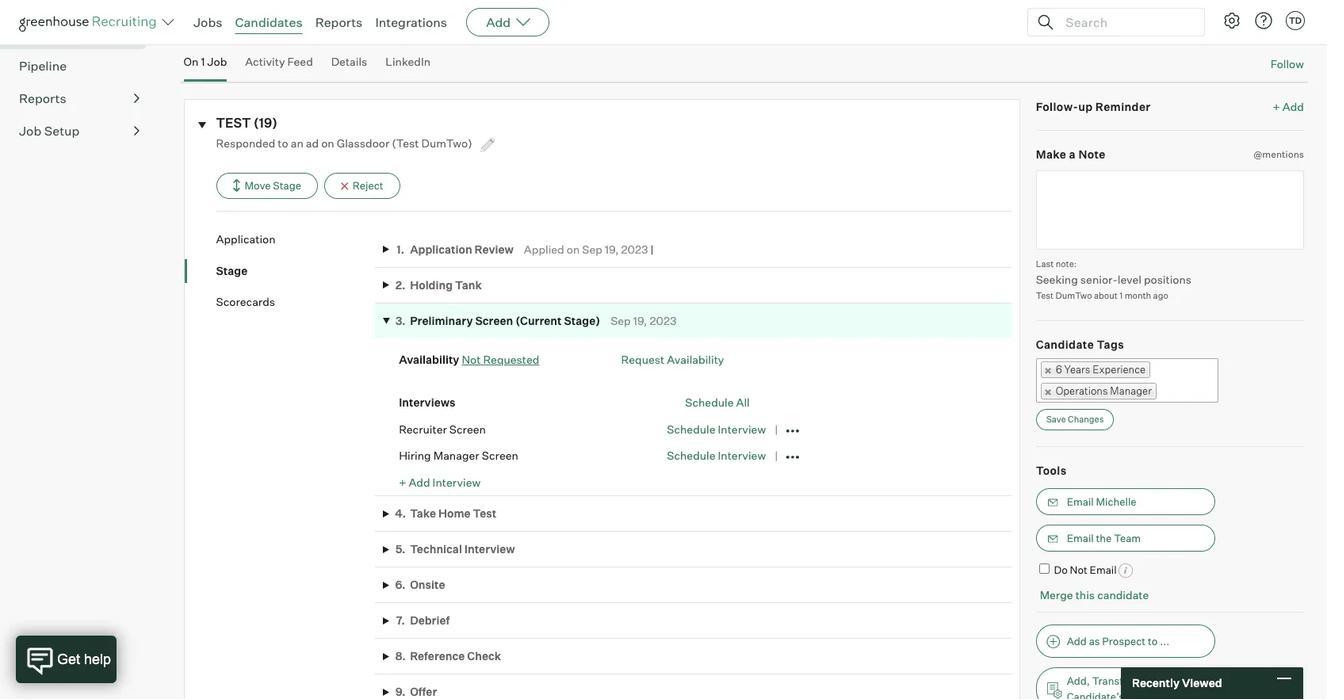 Task type: locate. For each thing, give the bounding box(es) containing it.
1
[[201, 55, 205, 68], [1120, 290, 1123, 301]]

1 vertical spatial schedule interview link
[[667, 449, 766, 462]]

0 vertical spatial 1
[[201, 55, 205, 68]]

1 vertical spatial sep
[[611, 314, 631, 328]]

screen down recruiter screen on the left of page
[[482, 449, 519, 462]]

6 years experience
[[1056, 363, 1146, 376]]

(test
[[392, 136, 419, 150]]

tank
[[455, 278, 482, 292]]

1 horizontal spatial 19,
[[634, 314, 647, 328]]

2 availability from the left
[[667, 353, 724, 366]]

month
[[1125, 290, 1152, 301]]

sep 19, 2023
[[611, 314, 677, 328]]

+ add
[[1273, 100, 1305, 113]]

1 right on
[[201, 55, 205, 68]]

0 vertical spatial jobs
[[194, 14, 222, 30]]

screen for preliminary
[[475, 314, 513, 328]]

1 vertical spatial on
[[567, 242, 580, 256]]

not right do
[[1070, 564, 1088, 576]]

1 vertical spatial screen
[[450, 422, 486, 436]]

1 horizontal spatial stage
[[273, 179, 301, 192]]

reports link up details
[[315, 14, 363, 30]]

reports
[[315, 14, 363, 30], [19, 91, 66, 106]]

manager for hiring
[[434, 449, 480, 462]]

a for make
[[1070, 148, 1076, 161]]

0 horizontal spatial stage
[[216, 264, 248, 277]]

move stage
[[245, 179, 301, 192]]

jobs down 'or'
[[1127, 691, 1150, 700]]

None text field
[[1157, 382, 1173, 401]]

follow-
[[1036, 100, 1079, 113]]

1 vertical spatial email
[[1067, 532, 1094, 545]]

Search text field
[[1062, 11, 1190, 34]]

0 horizontal spatial not
[[462, 353, 481, 366]]

application down move
[[216, 232, 276, 246]]

4. take home test
[[395, 507, 497, 521]]

recruiter
[[399, 422, 447, 436]]

responded
[[216, 136, 275, 150]]

0 horizontal spatial availability
[[399, 353, 460, 366]]

test inside last note: seeking senior-level positions test dumtwo               about 1 month               ago
[[1036, 290, 1054, 301]]

pipeline link
[[19, 56, 140, 75]]

availability up schedule all link
[[667, 353, 724, 366]]

stage right move
[[273, 179, 301, 192]]

recruiter screen
[[399, 422, 486, 436]]

reports link down pipeline link
[[19, 89, 140, 108]]

recently
[[1133, 677, 1180, 690]]

1 horizontal spatial candidates link
[[235, 14, 303, 30]]

1 vertical spatial schedule interview
[[667, 449, 766, 462]]

1 vertical spatial +
[[399, 476, 406, 489]]

schedule interview
[[667, 422, 766, 436], [667, 449, 766, 462]]

michelle.gardner@gmail.com link
[[184, 2, 337, 15]]

to left the "..."
[[1148, 635, 1158, 648]]

add up on
[[184, 21, 205, 35]]

+ add interview link
[[399, 476, 481, 489]]

0 vertical spatial screen
[[475, 314, 513, 328]]

follow link
[[1271, 56, 1305, 72]]

time
[[581, 2, 609, 16]]

1 vertical spatial manager
[[434, 449, 480, 462]]

3.
[[396, 314, 406, 328]]

to left an
[[278, 136, 288, 150]]

experience
[[1093, 363, 1146, 376]]

email left the
[[1067, 532, 1094, 545]]

0 vertical spatial reports link
[[315, 14, 363, 30]]

schedule interview for recruiter screen
[[667, 422, 766, 436]]

0 vertical spatial test
[[1036, 290, 1054, 301]]

do not email
[[1054, 564, 1117, 576]]

a left headline
[[208, 21, 214, 35]]

2023 up 'request availability'
[[650, 314, 677, 328]]

0 vertical spatial reports
[[315, 14, 363, 30]]

1 vertical spatial 1
[[1120, 290, 1123, 301]]

to
[[278, 136, 288, 150], [1148, 635, 1158, 648]]

+ add link
[[1273, 99, 1305, 114]]

reports down pipeline on the left of the page
[[19, 91, 66, 106]]

availability down preliminary
[[399, 353, 460, 366]]

0 vertical spatial +
[[1273, 100, 1281, 113]]

reports up details
[[315, 14, 363, 30]]

0 horizontal spatial 2023
[[621, 242, 648, 256]]

1 horizontal spatial not
[[1070, 564, 1088, 576]]

1 horizontal spatial manager
[[1111, 385, 1152, 397]]

0 vertical spatial schedule interview
[[667, 422, 766, 436]]

1 horizontal spatial a
[[1070, 148, 1076, 161]]

1 horizontal spatial sep
[[611, 314, 631, 328]]

1 horizontal spatial on
[[567, 242, 580, 256]]

1 horizontal spatial reports
[[315, 14, 363, 30]]

+ down hiring
[[399, 476, 406, 489]]

0 vertical spatial stage
[[273, 179, 301, 192]]

0 horizontal spatial jobs
[[194, 14, 222, 30]]

0 horizontal spatial 1
[[201, 55, 205, 68]]

sep right applied
[[582, 242, 603, 256]]

integrations link
[[375, 14, 447, 30]]

on for ad
[[321, 136, 334, 150]]

19, left |
[[605, 242, 619, 256]]

1 horizontal spatial availability
[[667, 353, 724, 366]]

add
[[486, 14, 511, 30], [184, 21, 205, 35], [1283, 100, 1305, 113], [409, 476, 430, 489], [1067, 635, 1087, 648]]

candidates up activity at the left
[[235, 14, 303, 30]]

job right on
[[207, 55, 227, 68]]

1 vertical spatial to
[[1148, 635, 1158, 648]]

request
[[621, 353, 665, 366]]

job
[[207, 55, 227, 68], [19, 123, 41, 139]]

job left setup
[[19, 123, 41, 139]]

manager down recruiter screen on the left of page
[[434, 449, 480, 462]]

1 vertical spatial reports
[[19, 91, 66, 106]]

schedule
[[685, 396, 734, 409], [667, 422, 716, 436], [667, 449, 716, 462]]

19, up request
[[634, 314, 647, 328]]

1 vertical spatial 2023
[[650, 314, 677, 328]]

0 horizontal spatial on
[[321, 136, 334, 150]]

candidates up pipeline on the left of the page
[[19, 26, 89, 41]]

1 horizontal spatial candidates
[[235, 14, 303, 30]]

1 horizontal spatial 1
[[1120, 290, 1123, 301]]

linkedin
[[386, 55, 431, 68]]

0 vertical spatial manager
[[1111, 385, 1152, 397]]

as
[[1089, 635, 1101, 648]]

0 vertical spatial sep
[[582, 242, 603, 256]]

1 horizontal spatial test
[[1036, 290, 1054, 301]]

1 vertical spatial 19,
[[634, 314, 647, 328]]

offer
[[410, 686, 437, 699]]

0 horizontal spatial job
[[19, 123, 41, 139]]

0 horizontal spatial candidates link
[[19, 24, 140, 43]]

2 schedule interview from the top
[[667, 449, 766, 462]]

2 schedule interview link from the top
[[667, 449, 766, 462]]

changes
[[1068, 414, 1104, 425]]

+ down "follow" link
[[1273, 100, 1281, 113]]

1 availability from the left
[[399, 353, 460, 366]]

email inside email michelle button
[[1067, 495, 1094, 508]]

add for add a headline
[[184, 21, 205, 35]]

jobs link
[[194, 14, 222, 30]]

0 vertical spatial email
[[1067, 495, 1094, 508]]

reference
[[410, 650, 465, 663]]

1 vertical spatial schedule
[[667, 422, 716, 436]]

1 vertical spatial job
[[19, 123, 41, 139]]

1 schedule interview link from the top
[[667, 422, 766, 436]]

follow-up reminder
[[1036, 100, 1151, 113]]

0 vertical spatial on
[[321, 136, 334, 150]]

the
[[1097, 532, 1112, 545]]

all
[[736, 396, 750, 409]]

0 horizontal spatial a
[[208, 21, 214, 35]]

1 horizontal spatial reports link
[[315, 14, 363, 30]]

1 vertical spatial stage
[[216, 264, 248, 277]]

not left requested
[[462, 353, 481, 366]]

email left michelle
[[1067, 495, 1094, 508]]

+ inside + add link
[[1273, 100, 1281, 113]]

jobs up on 1 job
[[194, 14, 222, 30]]

add for add
[[486, 14, 511, 30]]

save
[[1047, 414, 1067, 425]]

...
[[1160, 635, 1170, 648]]

1 horizontal spatial jobs
[[1127, 691, 1150, 700]]

screen up hiring manager screen
[[450, 422, 486, 436]]

1 vertical spatial not
[[1070, 564, 1088, 576]]

0 vertical spatial job
[[207, 55, 227, 68]]

test (19)
[[216, 115, 278, 131]]

@mentions link
[[1254, 147, 1305, 162]]

1 horizontal spatial 2023
[[650, 314, 677, 328]]

candidates link up activity at the left
[[235, 14, 303, 30]]

application inside application link
[[216, 232, 276, 246]]

1 horizontal spatial +
[[1273, 100, 1281, 113]]

ago
[[1154, 290, 1169, 301]]

sep
[[582, 242, 603, 256], [611, 314, 631, 328]]

eastern
[[538, 2, 579, 16]]

2 vertical spatial screen
[[482, 449, 519, 462]]

1. application review applied on  sep 19, 2023 |
[[397, 242, 654, 256]]

7. debrief
[[396, 614, 450, 628]]

0 horizontal spatial application
[[216, 232, 276, 246]]

about
[[1095, 290, 1118, 301]]

None text field
[[1036, 170, 1305, 250]]

sep right stage)
[[611, 314, 631, 328]]

activity
[[245, 55, 285, 68]]

recently viewed
[[1133, 677, 1223, 690]]

0 horizontal spatial manager
[[434, 449, 480, 462]]

+ for + add
[[1273, 100, 1281, 113]]

stage up scorecards
[[216, 264, 248, 277]]

candidates link up pipeline link
[[19, 24, 140, 43]]

0 horizontal spatial to
[[278, 136, 288, 150]]

email up merge this candidate "link"
[[1090, 564, 1117, 576]]

screen
[[475, 314, 513, 328], [450, 422, 486, 436], [482, 449, 519, 462]]

0 vertical spatial not
[[462, 353, 481, 366]]

reject
[[353, 179, 383, 192]]

add inside button
[[1067, 635, 1087, 648]]

2 vertical spatial email
[[1090, 564, 1117, 576]]

1 vertical spatial test
[[473, 507, 497, 521]]

on
[[184, 55, 199, 68]]

0 horizontal spatial reports link
[[19, 89, 140, 108]]

last note: seeking senior-level positions test dumtwo               about 1 month               ago
[[1036, 258, 1192, 301]]

stage
[[273, 179, 301, 192], [216, 264, 248, 277]]

headline
[[216, 21, 260, 35]]

add left as
[[1067, 635, 1087, 648]]

add left eastern
[[486, 14, 511, 30]]

1 horizontal spatial job
[[207, 55, 227, 68]]

screen up not requested dropdown button
[[475, 314, 513, 328]]

0 vertical spatial schedule interview link
[[667, 422, 766, 436]]

0 horizontal spatial +
[[399, 476, 406, 489]]

1 vertical spatial jobs
[[1127, 691, 1150, 700]]

save changes
[[1047, 414, 1104, 425]]

1 horizontal spatial to
[[1148, 635, 1158, 648]]

add for add as prospect to ...
[[1067, 635, 1087, 648]]

email inside email the team button
[[1067, 532, 1094, 545]]

a left 'note'
[[1070, 148, 1076, 161]]

candidate
[[1036, 338, 1095, 351]]

add down hiring
[[409, 476, 430, 489]]

on right applied
[[567, 242, 580, 256]]

0 vertical spatial a
[[208, 21, 214, 35]]

debrief
[[410, 614, 450, 628]]

manager down experience
[[1111, 385, 1152, 397]]

test down seeking
[[1036, 290, 1054, 301]]

add inside popup button
[[486, 14, 511, 30]]

test right home
[[473, 507, 497, 521]]

1 right about
[[1120, 290, 1123, 301]]

0 horizontal spatial reports
[[19, 91, 66, 106]]

operations
[[1056, 385, 1108, 397]]

+ for + add interview
[[399, 476, 406, 489]]

1 vertical spatial a
[[1070, 148, 1076, 161]]

application up 2. holding tank
[[410, 242, 472, 256]]

schedule for hiring manager screen
[[667, 449, 716, 462]]

availability
[[399, 353, 460, 366], [667, 353, 724, 366]]

manager
[[1111, 385, 1152, 397], [434, 449, 480, 462]]

not
[[462, 353, 481, 366], [1070, 564, 1088, 576]]

2 vertical spatial schedule
[[667, 449, 716, 462]]

0 vertical spatial 19,
[[605, 242, 619, 256]]

job setup
[[19, 123, 80, 139]]

on right ad
[[321, 136, 334, 150]]

schedule interview link for recruiter screen
[[667, 422, 766, 436]]

an
[[291, 136, 304, 150]]

0 horizontal spatial sep
[[582, 242, 603, 256]]

jobs inside add, transfer or remove candidate's jobs
[[1127, 691, 1150, 700]]

save changes link
[[1036, 409, 1115, 431]]

(current
[[516, 314, 562, 328]]

level
[[1118, 273, 1142, 286]]

2023 left |
[[621, 242, 648, 256]]

19,
[[605, 242, 619, 256], [634, 314, 647, 328]]

stage inside button
[[273, 179, 301, 192]]

1 schedule interview from the top
[[667, 422, 766, 436]]



Task type: vqa. For each thing, say whether or not it's contained in the screenshot.
FOR associated with TEST (19) 2 to-dos for Technical Interview
no



Task type: describe. For each thing, give the bounding box(es) containing it.
technical
[[410, 543, 462, 556]]

move
[[245, 179, 271, 192]]

responded to an ad on glassdoor (test dumtwo)
[[216, 136, 475, 150]]

1.
[[397, 242, 405, 256]]

(gmt-04:00) eastern time (us & canada)
[[462, 2, 690, 16]]

candidate
[[1098, 589, 1150, 602]]

dumtwo)
[[422, 136, 472, 150]]

dumtwo
[[1056, 290, 1093, 301]]

screen for manager
[[482, 449, 519, 462]]

note
[[1079, 148, 1106, 161]]

request availability button
[[621, 353, 724, 366]]

email the team
[[1067, 532, 1141, 545]]

@mentions
[[1254, 148, 1305, 160]]

0 horizontal spatial 19,
[[605, 242, 619, 256]]

schedule all
[[685, 396, 750, 409]]

1 inside last note: seeking senior-level positions test dumtwo               about 1 month               ago
[[1120, 290, 1123, 301]]

michelle.gardner@gmail.com
[[184, 2, 337, 15]]

candidates link for reports link to the right
[[235, 14, 303, 30]]

3. preliminary screen (current stage)
[[396, 314, 601, 328]]

add,
[[1067, 675, 1090, 688]]

glassdoor
[[337, 136, 390, 150]]

up
[[1079, 100, 1093, 113]]

add a headline
[[184, 21, 260, 35]]

8145
[[417, 2, 443, 16]]

hiring manager screen
[[399, 449, 519, 462]]

applied
[[524, 242, 564, 256]]

0 vertical spatial 2023
[[621, 242, 648, 256]]

9. offer
[[395, 686, 437, 699]]

ad
[[306, 136, 319, 150]]

not for requested
[[462, 353, 481, 366]]

application link
[[216, 232, 375, 247]]

5.
[[396, 543, 406, 556]]

make
[[1036, 148, 1067, 161]]

6
[[1056, 363, 1063, 376]]

td button
[[1286, 11, 1305, 30]]

transfer
[[1093, 675, 1133, 688]]

(439)-859-8145
[[356, 2, 443, 16]]

0 horizontal spatial test
[[473, 507, 497, 521]]

last
[[1036, 258, 1054, 269]]

on 1 job
[[184, 55, 227, 68]]

not requested button
[[462, 353, 540, 366]]

hiring
[[399, 449, 431, 462]]

prospect
[[1103, 635, 1146, 648]]

remove
[[1147, 675, 1187, 688]]

test
[[216, 115, 251, 131]]

4.
[[395, 507, 406, 521]]

feed
[[288, 55, 313, 68]]

(gmt-
[[462, 2, 497, 16]]

details
[[331, 55, 367, 68]]

add, transfer or remove candidate's jobs
[[1067, 675, 1187, 700]]

preliminary
[[410, 314, 473, 328]]

note:
[[1056, 258, 1077, 269]]

canada)
[[645, 2, 690, 16]]

859-
[[391, 2, 417, 16]]

review
[[475, 242, 514, 256]]

senior-
[[1081, 273, 1118, 286]]

take
[[410, 507, 436, 521]]

04:00)
[[497, 2, 536, 16]]

|
[[651, 242, 654, 256]]

Do Not Email checkbox
[[1039, 564, 1050, 574]]

request availability
[[621, 353, 724, 366]]

pipeline
[[19, 58, 67, 74]]

team
[[1114, 532, 1141, 545]]

0 horizontal spatial candidates
[[19, 26, 89, 41]]

holding
[[410, 278, 453, 292]]

6. onsite
[[395, 578, 445, 592]]

1 horizontal spatial application
[[410, 242, 472, 256]]

to inside add as prospect to ... button
[[1148, 635, 1158, 648]]

job inside "link"
[[207, 55, 227, 68]]

email for email michelle
[[1067, 495, 1094, 508]]

greenhouse recruiting image
[[19, 13, 162, 32]]

candidates link for pipeline link
[[19, 24, 140, 43]]

positions
[[1144, 273, 1192, 286]]

setup
[[44, 123, 80, 139]]

(19)
[[254, 115, 278, 131]]

1 vertical spatial reports link
[[19, 89, 140, 108]]

add button
[[466, 8, 550, 36]]

not for email
[[1070, 564, 1088, 576]]

availability not requested
[[399, 353, 540, 366]]

td
[[1290, 15, 1302, 26]]

reject button
[[324, 173, 400, 199]]

configure image
[[1223, 11, 1242, 30]]

onsite
[[410, 578, 445, 592]]

0 vertical spatial schedule
[[685, 396, 734, 409]]

make a note
[[1036, 148, 1106, 161]]

email for email the team
[[1067, 532, 1094, 545]]

0 vertical spatial to
[[278, 136, 288, 150]]

schedule interview link for hiring manager screen
[[667, 449, 766, 462]]

manager for operations
[[1111, 385, 1152, 397]]

7.
[[396, 614, 405, 628]]

1 inside "link"
[[201, 55, 205, 68]]

add down "follow" link
[[1283, 100, 1305, 113]]

email michelle
[[1067, 495, 1137, 508]]

tags
[[1097, 338, 1125, 351]]

details link
[[331, 55, 367, 78]]

(us
[[611, 2, 632, 16]]

td button
[[1283, 8, 1309, 33]]

&
[[634, 2, 642, 16]]

a for add
[[208, 21, 214, 35]]

candidate tags
[[1036, 338, 1125, 351]]

merge this candidate link
[[1040, 589, 1150, 602]]

candidate's
[[1067, 691, 1125, 700]]

activity feed
[[245, 55, 313, 68]]

on for applied
[[567, 242, 580, 256]]

do
[[1054, 564, 1068, 576]]

schedule for recruiter screen
[[667, 422, 716, 436]]

schedule interview for hiring manager screen
[[667, 449, 766, 462]]

linkedin link
[[386, 55, 431, 78]]

6.
[[395, 578, 406, 592]]



